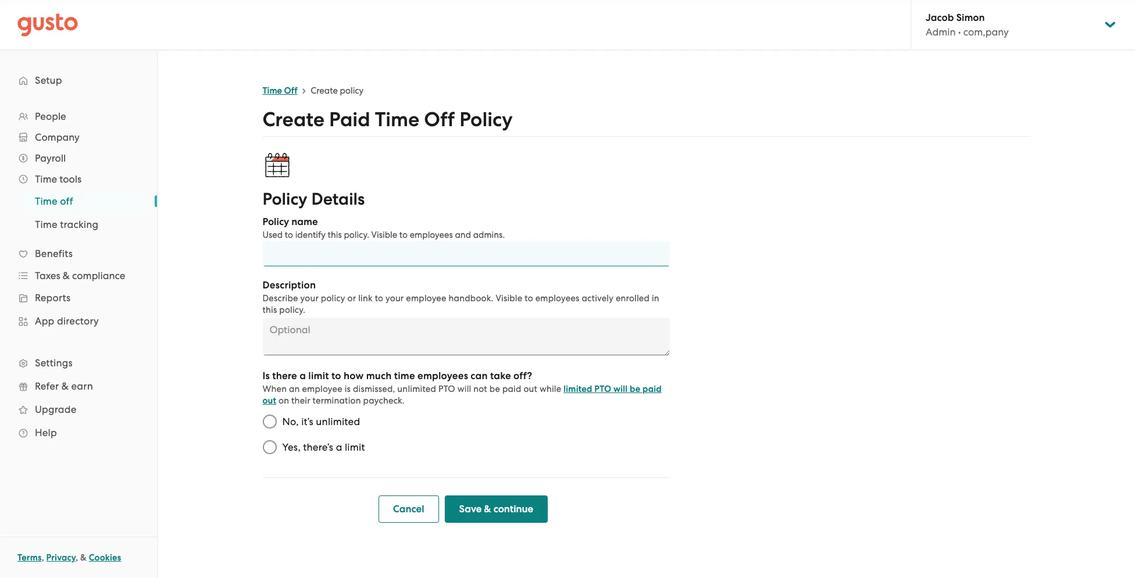 Task type: vqa. For each thing, say whether or not it's contained in the screenshot.
right "Off"
yes



Task type: describe. For each thing, give the bounding box(es) containing it.
payroll
[[35, 152, 66, 164]]

pto inside limited pto will be paid out
[[594, 384, 611, 394]]

earn
[[71, 380, 93, 392]]

describe
[[263, 293, 298, 304]]

1 be from the left
[[489, 384, 500, 394]]

paid
[[329, 108, 370, 131]]

create policy
[[311, 85, 364, 96]]

policy for details
[[263, 189, 307, 209]]

Policy name text field
[[263, 241, 670, 266]]

will inside limited pto will be paid out
[[614, 384, 628, 394]]

and
[[455, 230, 471, 240]]

terms link
[[17, 552, 42, 563]]

admins.
[[473, 230, 505, 240]]

paycheck.
[[363, 395, 405, 406]]

cookies
[[89, 552, 121, 563]]

people
[[35, 110, 66, 122]]

create for create paid time off policy
[[263, 108, 324, 131]]

time off
[[263, 85, 297, 96]]

app directory
[[35, 315, 99, 327]]

time tracking link
[[21, 214, 145, 235]]

settings
[[35, 357, 73, 369]]

description describe your policy or link to your employee handbook. visible to employees actively enrolled in this policy.
[[263, 279, 659, 315]]

policy name used to identify this policy. visible to employees and admins.
[[263, 216, 505, 240]]

refer & earn link
[[12, 376, 145, 397]]

there's
[[303, 441, 333, 453]]

in
[[652, 293, 659, 304]]

list containing people
[[0, 106, 157, 444]]

Yes, there's a limit radio
[[257, 434, 282, 460]]

paid inside limited pto will be paid out
[[643, 384, 662, 394]]

time for time off
[[35, 195, 58, 207]]

can
[[471, 370, 488, 382]]

a for there's
[[336, 441, 342, 453]]

benefits link
[[12, 243, 145, 264]]

not
[[474, 384, 487, 394]]

help
[[35, 427, 57, 438]]

gusto navigation element
[[0, 50, 157, 463]]

privacy
[[46, 552, 76, 563]]

dismissed,
[[353, 384, 395, 394]]

off
[[60, 195, 73, 207]]

company button
[[12, 127, 145, 148]]

cookies button
[[89, 551, 121, 565]]

their
[[291, 395, 310, 406]]

policy. inside "description describe your policy or link to your employee handbook. visible to employees actively enrolled in this policy."
[[279, 305, 305, 315]]

com,pany
[[963, 26, 1009, 38]]

is
[[345, 384, 351, 394]]

time tools button
[[12, 169, 145, 190]]

limited pto will be paid out link
[[263, 384, 662, 406]]

app directory link
[[12, 311, 145, 331]]

while
[[540, 384, 561, 394]]

1 paid from the left
[[502, 384, 521, 394]]

jacob simon admin • com,pany
[[926, 12, 1009, 38]]

time for time tracking
[[35, 219, 58, 230]]

admin
[[926, 26, 956, 38]]

cancel
[[393, 503, 424, 515]]

limit for there
[[308, 370, 329, 382]]

an
[[289, 384, 300, 394]]

1 , from the left
[[42, 552, 44, 563]]

& left cookies
[[80, 552, 87, 563]]

on their termination paycheck.
[[276, 395, 405, 406]]

2 your from the left
[[386, 293, 404, 304]]

is there a limit to how much time employees can take off?
[[263, 370, 532, 382]]

time for time off
[[263, 85, 282, 96]]

this inside "description describe your policy or link to your employee handbook. visible to employees actively enrolled in this policy."
[[263, 305, 277, 315]]

time tools
[[35, 173, 82, 185]]

payroll button
[[12, 148, 145, 169]]

terms
[[17, 552, 42, 563]]

setup link
[[12, 70, 145, 91]]

cancel button
[[378, 495, 439, 523]]

1 will from the left
[[457, 384, 471, 394]]

it's
[[301, 416, 313, 427]]

details
[[311, 189, 365, 209]]

time off link
[[263, 85, 297, 96]]

time tracking
[[35, 219, 98, 230]]

simon
[[956, 12, 985, 24]]

handbook.
[[449, 293, 493, 304]]

employees inside policy name used to identify this policy. visible to employees and admins.
[[410, 230, 453, 240]]

time for time tools
[[35, 173, 57, 185]]

time
[[394, 370, 415, 382]]

save & continue
[[459, 503, 533, 515]]

reports link
[[12, 287, 145, 308]]

enrolled
[[616, 293, 650, 304]]

used
[[263, 230, 283, 240]]

save
[[459, 503, 482, 515]]



Task type: locate. For each thing, give the bounding box(es) containing it.
policy. down details
[[344, 230, 369, 240]]

be down take
[[489, 384, 500, 394]]

0 horizontal spatial pto
[[438, 384, 455, 394]]

0 vertical spatial limit
[[308, 370, 329, 382]]

employees inside "description describe your policy or link to your employee handbook. visible to employees actively enrolled in this policy."
[[535, 293, 580, 304]]

out down off?
[[524, 384, 537, 394]]

jacob
[[926, 12, 954, 24]]

•
[[958, 26, 961, 38]]

0 horizontal spatial a
[[300, 370, 306, 382]]

limited
[[564, 384, 592, 394]]

policy
[[459, 108, 513, 131], [263, 189, 307, 209], [263, 216, 289, 228]]

employees
[[410, 230, 453, 240], [535, 293, 580, 304], [418, 370, 468, 382]]

create for create policy
[[311, 85, 338, 96]]

1 horizontal spatial visible
[[496, 293, 522, 304]]

& inside refer & earn link
[[61, 380, 69, 392]]

time inside "dropdown button"
[[35, 173, 57, 185]]

1 vertical spatial out
[[263, 395, 276, 406]]

people button
[[12, 106, 145, 127]]

2 , from the left
[[76, 552, 78, 563]]

this inside policy name used to identify this policy. visible to employees and admins.
[[328, 230, 342, 240]]

& for earn
[[61, 380, 69, 392]]

1 horizontal spatial out
[[524, 384, 537, 394]]

employees left and
[[410, 230, 453, 240]]

& inside save & continue button
[[484, 503, 491, 515]]

0 horizontal spatial policy.
[[279, 305, 305, 315]]

policy for name
[[263, 216, 289, 228]]

limited pto will be paid out
[[263, 384, 662, 406]]

Description text field
[[263, 318, 670, 355]]

& right taxes
[[63, 270, 70, 281]]

link
[[358, 293, 373, 304]]

this right identify
[[328, 230, 342, 240]]

there
[[272, 370, 297, 382]]

benefits
[[35, 248, 73, 259]]

pto right 'limited'
[[594, 384, 611, 394]]

a
[[300, 370, 306, 382], [336, 441, 342, 453]]

settings link
[[12, 352, 145, 373]]

a for there
[[300, 370, 306, 382]]

& inside taxes & compliance dropdown button
[[63, 270, 70, 281]]

help link
[[12, 422, 145, 443]]

taxes & compliance
[[35, 270, 125, 281]]

1 horizontal spatial employee
[[406, 293, 446, 304]]

employee inside "description describe your policy or link to your employee handbook. visible to employees actively enrolled in this policy."
[[406, 293, 446, 304]]

terms , privacy , & cookies
[[17, 552, 121, 563]]

0 horizontal spatial off
[[284, 85, 297, 96]]

& right save
[[484, 503, 491, 515]]

1 list from the top
[[0, 106, 157, 444]]

when
[[263, 384, 287, 394]]

0 vertical spatial visible
[[371, 230, 397, 240]]

1 horizontal spatial be
[[630, 384, 640, 394]]

your down description
[[300, 293, 319, 304]]

1 vertical spatial unlimited
[[316, 416, 360, 427]]

2 list from the top
[[0, 190, 157, 236]]

0 vertical spatial employees
[[410, 230, 453, 240]]

policy
[[340, 85, 364, 96], [321, 293, 345, 304]]

unlimited down time
[[397, 384, 436, 394]]

policy details
[[263, 189, 365, 209]]

tools
[[59, 173, 82, 185]]

0 horizontal spatial visible
[[371, 230, 397, 240]]

how
[[344, 370, 364, 382]]

visible inside policy name used to identify this policy. visible to employees and admins.
[[371, 230, 397, 240]]

limit
[[308, 370, 329, 382], [345, 441, 365, 453]]

upgrade link
[[12, 399, 145, 420]]

be inside limited pto will be paid out
[[630, 384, 640, 394]]

1 horizontal spatial off
[[424, 108, 455, 131]]

be right 'limited'
[[630, 384, 640, 394]]

No, it's unlimited radio
[[257, 409, 282, 434]]

save & continue button
[[445, 495, 548, 523]]

1 horizontal spatial will
[[614, 384, 628, 394]]

policy inside policy name used to identify this policy. visible to employees and admins.
[[263, 216, 289, 228]]

,
[[42, 552, 44, 563], [76, 552, 78, 563]]

employee up the termination
[[302, 384, 342, 394]]

1 horizontal spatial limit
[[345, 441, 365, 453]]

2 vertical spatial policy
[[263, 216, 289, 228]]

&
[[63, 270, 70, 281], [61, 380, 69, 392], [484, 503, 491, 515], [80, 552, 87, 563]]

or
[[347, 293, 356, 304]]

company
[[35, 131, 79, 143]]

list containing time off
[[0, 190, 157, 236]]

0 vertical spatial create
[[311, 85, 338, 96]]

description
[[263, 279, 316, 291]]

, left cookies
[[76, 552, 78, 563]]

upgrade
[[35, 404, 76, 415]]

out
[[524, 384, 537, 394], [263, 395, 276, 406]]

0 horizontal spatial ,
[[42, 552, 44, 563]]

tracking
[[60, 219, 98, 230]]

this down describe
[[263, 305, 277, 315]]

no,
[[282, 416, 299, 427]]

setup
[[35, 74, 62, 86]]

continue
[[493, 503, 533, 515]]

1 horizontal spatial ,
[[76, 552, 78, 563]]

0 horizontal spatial will
[[457, 384, 471, 394]]

policy. down describe
[[279, 305, 305, 315]]

visible
[[371, 230, 397, 240], [496, 293, 522, 304]]

limit right there's
[[345, 441, 365, 453]]

0 vertical spatial off
[[284, 85, 297, 96]]

a up 'an'
[[300, 370, 306, 382]]

employees up limited pto will be paid out link
[[418, 370, 468, 382]]

1 your from the left
[[300, 293, 319, 304]]

2 pto from the left
[[594, 384, 611, 394]]

0 vertical spatial employee
[[406, 293, 446, 304]]

off
[[284, 85, 297, 96], [424, 108, 455, 131]]

yes,
[[282, 441, 301, 453]]

on
[[279, 395, 289, 406]]

1 pto from the left
[[438, 384, 455, 394]]

unlimited down the termination
[[316, 416, 360, 427]]

create paid time off policy
[[263, 108, 513, 131]]

1 horizontal spatial unlimited
[[397, 384, 436, 394]]

& for continue
[[484, 503, 491, 515]]

create
[[311, 85, 338, 96], [263, 108, 324, 131]]

actively
[[582, 293, 614, 304]]

0 vertical spatial out
[[524, 384, 537, 394]]

out down when
[[263, 395, 276, 406]]

2 paid from the left
[[643, 384, 662, 394]]

time off
[[35, 195, 73, 207]]

0 horizontal spatial be
[[489, 384, 500, 394]]

1 vertical spatial off
[[424, 108, 455, 131]]

home image
[[17, 13, 78, 36]]

visible inside "description describe your policy or link to your employee handbook. visible to employees actively enrolled in this policy."
[[496, 293, 522, 304]]

1 vertical spatial a
[[336, 441, 342, 453]]

0 vertical spatial policy
[[340, 85, 364, 96]]

1 horizontal spatial paid
[[643, 384, 662, 394]]

1 vertical spatial policy
[[321, 293, 345, 304]]

name
[[291, 216, 318, 228]]

1 vertical spatial create
[[263, 108, 324, 131]]

0 vertical spatial a
[[300, 370, 306, 382]]

, left privacy
[[42, 552, 44, 563]]

limit up their
[[308, 370, 329, 382]]

1 vertical spatial this
[[263, 305, 277, 315]]

is
[[263, 370, 270, 382]]

compliance
[[72, 270, 125, 281]]

0 horizontal spatial unlimited
[[316, 416, 360, 427]]

create up paid
[[311, 85, 338, 96]]

1 vertical spatial visible
[[496, 293, 522, 304]]

identify
[[295, 230, 326, 240]]

1 vertical spatial employees
[[535, 293, 580, 304]]

will right 'limited'
[[614, 384, 628, 394]]

time off link
[[21, 191, 145, 212]]

0 horizontal spatial your
[[300, 293, 319, 304]]

much
[[366, 370, 392, 382]]

out inside limited pto will be paid out
[[263, 395, 276, 406]]

employees left actively
[[535, 293, 580, 304]]

2 will from the left
[[614, 384, 628, 394]]

will left not
[[457, 384, 471, 394]]

policy left or
[[321, 293, 345, 304]]

0 vertical spatial this
[[328, 230, 342, 240]]

your
[[300, 293, 319, 304], [386, 293, 404, 304]]

1 vertical spatial employee
[[302, 384, 342, 394]]

1 vertical spatial limit
[[345, 441, 365, 453]]

0 horizontal spatial this
[[263, 305, 277, 315]]

a right there's
[[336, 441, 342, 453]]

off?
[[513, 370, 532, 382]]

policy inside "description describe your policy or link to your employee handbook. visible to employees actively enrolled in this policy."
[[321, 293, 345, 304]]

2 be from the left
[[630, 384, 640, 394]]

0 horizontal spatial employee
[[302, 384, 342, 394]]

limit for there's
[[345, 441, 365, 453]]

app
[[35, 315, 54, 327]]

termination
[[313, 395, 361, 406]]

take
[[490, 370, 511, 382]]

privacy link
[[46, 552, 76, 563]]

0 vertical spatial policy
[[459, 108, 513, 131]]

create down time off
[[263, 108, 324, 131]]

when an employee is dismissed, unlimited pto will not be paid out while
[[263, 384, 561, 394]]

0 horizontal spatial out
[[263, 395, 276, 406]]

reports
[[35, 292, 71, 304]]

your right link
[[386, 293, 404, 304]]

list
[[0, 106, 157, 444], [0, 190, 157, 236]]

1 horizontal spatial pto
[[594, 384, 611, 394]]

0 vertical spatial unlimited
[[397, 384, 436, 394]]

1 horizontal spatial this
[[328, 230, 342, 240]]

employee left handbook.
[[406, 293, 446, 304]]

policy. inside policy name used to identify this policy. visible to employees and admins.
[[344, 230, 369, 240]]

directory
[[57, 315, 99, 327]]

pto
[[438, 384, 455, 394], [594, 384, 611, 394]]

2 vertical spatial employees
[[418, 370, 468, 382]]

1 horizontal spatial a
[[336, 441, 342, 453]]

pto left not
[[438, 384, 455, 394]]

taxes
[[35, 270, 60, 281]]

& left earn
[[61, 380, 69, 392]]

taxes & compliance button
[[12, 265, 145, 286]]

refer & earn
[[35, 380, 93, 392]]

no, it's unlimited
[[282, 416, 360, 427]]

1 vertical spatial policy
[[263, 189, 307, 209]]

0 vertical spatial policy.
[[344, 230, 369, 240]]

1 vertical spatial policy.
[[279, 305, 305, 315]]

& for compliance
[[63, 270, 70, 281]]

refer
[[35, 380, 59, 392]]

policy up paid
[[340, 85, 364, 96]]

1 horizontal spatial policy.
[[344, 230, 369, 240]]

1 horizontal spatial your
[[386, 293, 404, 304]]

0 horizontal spatial limit
[[308, 370, 329, 382]]

0 horizontal spatial paid
[[502, 384, 521, 394]]



